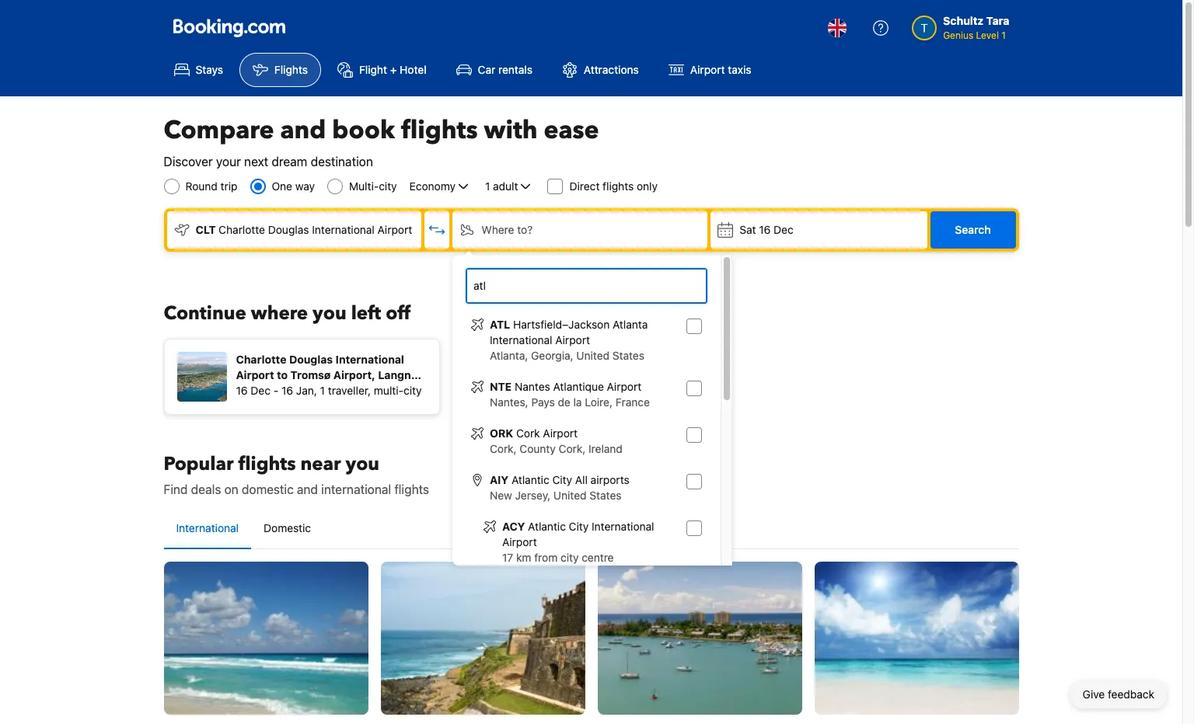 Task type: locate. For each thing, give the bounding box(es) containing it.
discover
[[164, 155, 213, 169]]

0 horizontal spatial dec
[[251, 384, 271, 397]]

where to? button
[[453, 212, 708, 249]]

airport taxis link
[[655, 53, 765, 87]]

city up centre
[[569, 520, 589, 533]]

charlotte to punta cana image
[[815, 562, 1019, 716]]

united down all
[[554, 489, 587, 502]]

cork
[[516, 427, 540, 440]]

2 vertical spatial 1
[[320, 384, 325, 397]]

flights inside compare and book flights with ease discover your next dream destination
[[401, 114, 478, 148]]

level
[[976, 30, 999, 41]]

+
[[390, 63, 397, 76]]

car rentals
[[478, 63, 533, 76]]

you up international
[[346, 452, 380, 477]]

trip
[[221, 180, 238, 193]]

1 vertical spatial city
[[404, 384, 422, 397]]

and
[[280, 114, 326, 148], [297, 483, 318, 497]]

2 horizontal spatial city
[[561, 551, 579, 565]]

united down hartsfield–jackson atlanta international airport
[[577, 349, 610, 362]]

atlantic up from
[[528, 520, 566, 533]]

airport inside ork cork airport cork, county cork, ireland
[[543, 427, 578, 440]]

2 cork, from the left
[[559, 442, 586, 456]]

multi-
[[349, 180, 379, 193]]

dec left -
[[251, 384, 271, 397]]

from
[[534, 551, 558, 565]]

flights
[[401, 114, 478, 148], [603, 180, 634, 193], [238, 452, 296, 477], [394, 483, 429, 497]]

economy
[[410, 180, 456, 193]]

flights up "economy"
[[401, 114, 478, 148]]

1 vertical spatial dec
[[251, 384, 271, 397]]

states
[[613, 349, 645, 362], [590, 489, 622, 502]]

airport inside hartsfield–jackson atlanta international airport
[[556, 334, 590, 347]]

adult
[[493, 180, 518, 193]]

airport up atlanta, georgia, united states
[[556, 334, 590, 347]]

international down deals
[[176, 522, 239, 535]]

airports
[[591, 474, 630, 487]]

1 inside schultz tara genius level 1
[[1002, 30, 1006, 41]]

states down atlanta
[[613, 349, 645, 362]]

car
[[478, 63, 496, 76]]

cork, down ork
[[490, 442, 517, 456]]

2 horizontal spatial 16
[[759, 223, 771, 236]]

1 vertical spatial you
[[346, 452, 380, 477]]

city
[[553, 474, 572, 487], [569, 520, 589, 533]]

airport left taxis
[[690, 63, 725, 76]]

flight + hotel
[[359, 63, 427, 76]]

compare
[[164, 114, 274, 148]]

1 horizontal spatial city
[[404, 384, 422, 397]]

sat 16 dec
[[740, 223, 794, 236]]

compare and book flights with ease discover your next dream destination
[[164, 114, 599, 169]]

airport up france
[[607, 380, 642, 394]]

1 left adult
[[485, 180, 490, 193]]

airport down multi-city
[[378, 223, 412, 236]]

city right traveller,
[[404, 384, 422, 397]]

atlantic up jersey,
[[512, 474, 550, 487]]

1 horizontal spatial cork,
[[559, 442, 586, 456]]

flights link
[[239, 53, 321, 87]]

16 left -
[[236, 384, 248, 397]]

atlanta,
[[490, 349, 528, 362]]

jersey,
[[515, 489, 551, 502]]

2 horizontal spatial 1
[[1002, 30, 1006, 41]]

search button
[[930, 212, 1016, 249]]

city left "economy"
[[379, 180, 397, 193]]

hartsfield–jackson
[[513, 318, 610, 331]]

international
[[312, 223, 375, 236], [490, 334, 553, 347], [592, 520, 654, 533], [176, 522, 239, 535]]

and up dream
[[280, 114, 326, 148]]

aiy
[[490, 474, 509, 487]]

direct
[[570, 180, 600, 193]]

1 vertical spatial united
[[554, 489, 587, 502]]

1 down tara on the top of the page
[[1002, 30, 1006, 41]]

2 vertical spatial city
[[561, 551, 579, 565]]

1 horizontal spatial 1
[[485, 180, 490, 193]]

city inside use enter to select airport and spacebar to add another one element
[[561, 551, 579, 565]]

on
[[224, 483, 239, 497]]

1 vertical spatial 1
[[485, 180, 490, 193]]

international
[[321, 483, 391, 497]]

search
[[955, 223, 991, 236]]

charlotte to cancún image
[[164, 562, 368, 716]]

0 horizontal spatial 1
[[320, 384, 325, 397]]

16
[[759, 223, 771, 236], [236, 384, 248, 397], [281, 384, 293, 397]]

loire,
[[585, 396, 613, 409]]

0 vertical spatial states
[[613, 349, 645, 362]]

round
[[185, 180, 218, 193]]

and down near
[[297, 483, 318, 497]]

0 vertical spatial city
[[379, 180, 397, 193]]

and inside compare and book flights with ease discover your next dream destination
[[280, 114, 326, 148]]

1 right jan,
[[320, 384, 325, 397]]

use enter to select airport and spacebar to add another one element
[[465, 311, 708, 725]]

city right from
[[561, 551, 579, 565]]

attractions link
[[549, 53, 652, 87]]

0 vertical spatial and
[[280, 114, 326, 148]]

tab list
[[164, 509, 1019, 551]]

one way
[[272, 180, 315, 193]]

attractions
[[584, 63, 639, 76]]

international up centre
[[592, 520, 654, 533]]

dec right sat
[[774, 223, 794, 236]]

atlanta, georgia, united states
[[490, 349, 645, 362]]

you left left
[[313, 301, 347, 327]]

multi-
[[374, 384, 404, 397]]

you
[[313, 301, 347, 327], [346, 452, 380, 477]]

traveller,
[[328, 384, 371, 397]]

flights up the domestic
[[238, 452, 296, 477]]

0 vertical spatial city
[[553, 474, 572, 487]]

dec inside 16 dec - 16 jan, 1 traveller, multi-city link
[[251, 384, 271, 397]]

16 right -
[[281, 384, 293, 397]]

1 horizontal spatial dec
[[774, 223, 794, 236]]

way
[[295, 180, 315, 193]]

1 vertical spatial states
[[590, 489, 622, 502]]

charlotte to montego bay image
[[598, 562, 802, 716]]

16 right sat
[[759, 223, 771, 236]]

airport up county
[[543, 427, 578, 440]]

airport inside "atlantic city international airport"
[[502, 536, 537, 549]]

feedback
[[1108, 688, 1155, 701]]

georgia,
[[531, 349, 574, 362]]

international up atlanta,
[[490, 334, 553, 347]]

cork,
[[490, 442, 517, 456], [559, 442, 586, 456]]

0 horizontal spatial cork,
[[490, 442, 517, 456]]

16 dec - 16 jan, 1 traveller, multi-city link
[[177, 343, 437, 402]]

nantes,
[[490, 396, 529, 409]]

0 vertical spatial dec
[[774, 223, 794, 236]]

destination
[[311, 155, 373, 169]]

dec
[[774, 223, 794, 236], [251, 384, 271, 397]]

1 adult button
[[484, 177, 535, 196]]

continue where you left off
[[164, 301, 411, 327]]

book
[[332, 114, 395, 148]]

tab list containing international
[[164, 509, 1019, 551]]

hotel
[[400, 63, 427, 76]]

airport up km
[[502, 536, 537, 549]]

-
[[274, 384, 279, 397]]

0 vertical spatial 1
[[1002, 30, 1006, 41]]

stays
[[196, 63, 223, 76]]

atlantic
[[512, 474, 550, 487], [528, 520, 566, 533]]

international inside "atlantic city international airport"
[[592, 520, 654, 533]]

one
[[272, 180, 292, 193]]

1 vertical spatial city
[[569, 520, 589, 533]]

ease
[[544, 114, 599, 148]]

Airport or city text field
[[472, 278, 701, 295]]

france
[[616, 396, 650, 409]]

cork, up all
[[559, 442, 586, 456]]

and inside popular flights near you find deals on domestic and international flights
[[297, 483, 318, 497]]

city left all
[[553, 474, 572, 487]]

1 vertical spatial and
[[297, 483, 318, 497]]

1 vertical spatial atlantic
[[528, 520, 566, 533]]

stays link
[[161, 53, 236, 87]]

0 vertical spatial atlantic
[[512, 474, 550, 487]]

1 adult
[[485, 180, 518, 193]]

states down airports
[[590, 489, 622, 502]]

booking.com logo image
[[173, 18, 285, 37], [173, 18, 285, 37]]



Task type: vqa. For each thing, say whether or not it's contained in the screenshot.


Task type: describe. For each thing, give the bounding box(es) containing it.
domestic
[[264, 522, 311, 535]]

county
[[520, 442, 556, 456]]

where to?
[[482, 223, 533, 236]]

taxis
[[728, 63, 752, 76]]

car rentals link
[[443, 53, 546, 87]]

sat
[[740, 223, 756, 236]]

atlanta
[[613, 318, 648, 331]]

ork
[[490, 427, 513, 440]]

17 km from city centre
[[502, 551, 614, 565]]

city inside "atlantic city international airport"
[[569, 520, 589, 533]]

pays
[[532, 396, 555, 409]]

states inside aiy atlantic city all airports new jersey, united states
[[590, 489, 622, 502]]

dec inside 'sat 16 dec' dropdown button
[[774, 223, 794, 236]]

centre
[[582, 551, 614, 565]]

international button
[[164, 509, 251, 549]]

flight + hotel link
[[324, 53, 440, 87]]

de
[[558, 396, 571, 409]]

flights
[[274, 63, 308, 76]]

atlantic city international airport
[[502, 520, 654, 549]]

0 horizontal spatial city
[[379, 180, 397, 193]]

atlantique
[[553, 380, 604, 394]]

1 inside popup button
[[485, 180, 490, 193]]

acy
[[502, 520, 525, 533]]

1 cork, from the left
[[490, 442, 517, 456]]

0 vertical spatial you
[[313, 301, 347, 327]]

popular flights near you find deals on domestic and international flights
[[164, 452, 429, 497]]

airport inside the nte nantes atlantique airport nantes, pays de la loire, france
[[607, 380, 642, 394]]

clt
[[196, 223, 216, 236]]

flights left the only
[[603, 180, 634, 193]]

tara
[[987, 14, 1010, 27]]

schultz tara genius level 1
[[943, 14, 1010, 41]]

hartsfield–jackson atlanta international airport
[[490, 318, 648, 347]]

united inside aiy atlantic city all airports new jersey, united states
[[554, 489, 587, 502]]

your
[[216, 155, 241, 169]]

left
[[351, 301, 381, 327]]

give feedback
[[1083, 688, 1155, 701]]

charlotte to san juan image
[[381, 562, 585, 716]]

jan,
[[296, 384, 317, 397]]

nte nantes atlantique airport nantes, pays de la loire, france
[[490, 380, 650, 409]]

only
[[637, 180, 658, 193]]

international inside hartsfield–jackson atlanta international airport
[[490, 334, 553, 347]]

city inside aiy atlantic city all airports new jersey, united states
[[553, 474, 572, 487]]

domestic
[[242, 483, 294, 497]]

give
[[1083, 688, 1105, 701]]

airport taxis
[[690, 63, 752, 76]]

16 dec - 16 jan, 1 traveller, multi-city
[[236, 384, 422, 397]]

international down multi-
[[312, 223, 375, 236]]

douglas
[[268, 223, 309, 236]]

flights right international
[[394, 483, 429, 497]]

aiy atlantic city all airports new jersey, united states
[[490, 474, 630, 502]]

multi-city
[[349, 180, 397, 193]]

to?
[[517, 223, 533, 236]]

deals
[[191, 483, 221, 497]]

popular
[[164, 452, 234, 477]]

charlotte
[[219, 223, 265, 236]]

airport inside airport taxis link
[[690, 63, 725, 76]]

0 horizontal spatial 16
[[236, 384, 248, 397]]

give feedback button
[[1071, 681, 1167, 709]]

nte
[[490, 380, 512, 394]]

sat 16 dec button
[[711, 212, 927, 249]]

atl
[[490, 318, 510, 331]]

where
[[251, 301, 308, 327]]

ireland
[[589, 442, 623, 456]]

where
[[482, 223, 514, 236]]

clt charlotte douglas international airport
[[196, 223, 412, 236]]

la
[[574, 396, 582, 409]]

dream
[[272, 155, 307, 169]]

near
[[301, 452, 341, 477]]

atlantic inside aiy atlantic city all airports new jersey, united states
[[512, 474, 550, 487]]

domestic button
[[251, 509, 324, 549]]

new
[[490, 489, 512, 502]]

nantes
[[515, 380, 550, 394]]

km
[[516, 551, 531, 565]]

atlantic inside "atlantic city international airport"
[[528, 520, 566, 533]]

schultz
[[943, 14, 984, 27]]

ork cork airport cork, county cork, ireland
[[490, 427, 623, 456]]

round trip
[[185, 180, 238, 193]]

rentals
[[498, 63, 533, 76]]

1 horizontal spatial 16
[[281, 384, 293, 397]]

international inside international button
[[176, 522, 239, 535]]

continue
[[164, 301, 246, 327]]

17
[[502, 551, 513, 565]]

genius
[[943, 30, 974, 41]]

you inside popular flights near you find deals on domestic and international flights
[[346, 452, 380, 477]]

16 inside dropdown button
[[759, 223, 771, 236]]

all
[[575, 474, 588, 487]]

with
[[484, 114, 538, 148]]

0 vertical spatial united
[[577, 349, 610, 362]]



